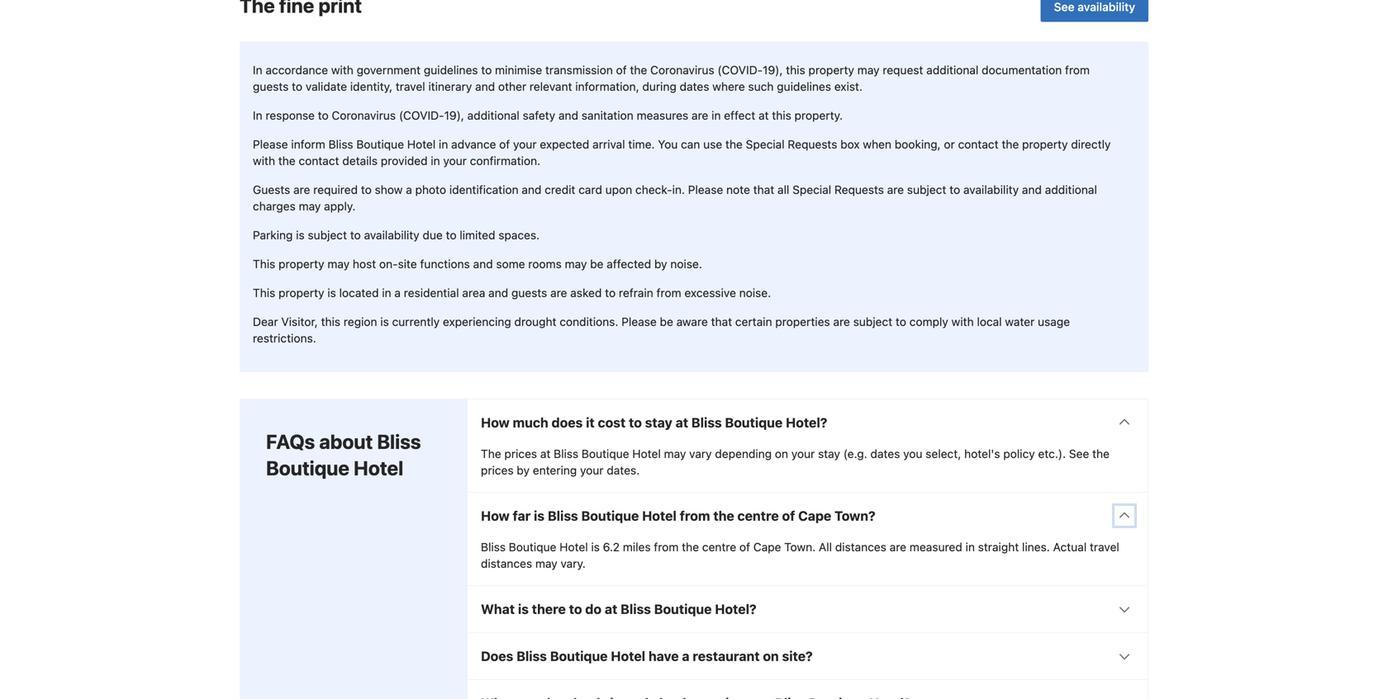 Task type: describe. For each thing, give the bounding box(es) containing it.
boutique inside "dropdown button"
[[550, 649, 608, 665]]

0 horizontal spatial additional
[[467, 109, 520, 122]]

boutique inside faqs about bliss boutique hotel
[[266, 457, 350, 480]]

does
[[552, 415, 583, 431]]

to right asked
[[605, 286, 616, 300]]

what is there to do at bliss boutique hotel?
[[481, 602, 757, 618]]

upon
[[605, 183, 632, 197]]

parking
[[253, 228, 293, 242]]

0 vertical spatial guidelines
[[424, 63, 478, 77]]

from right refrain
[[657, 286, 681, 300]]

when
[[863, 138, 892, 151]]

1 horizontal spatial by
[[654, 257, 667, 271]]

special inside please inform bliss boutique hotel in advance of your expected arrival time. you can use the special requests box when booking, or contact the property directly with the contact details provided in your confirmation.
[[746, 138, 785, 151]]

your down advance
[[443, 154, 467, 168]]

parking is subject to availability due to limited spaces.
[[253, 228, 540, 242]]

from inside the bliss boutique hotel is 6.2 miles from the centre of cape town. all distances are measured in straight lines. actual travel distances may vary.
[[654, 541, 679, 554]]

vary.
[[561, 557, 586, 571]]

boutique inside the prices at bliss boutique hotel may vary depending on your stay (e.g. dates you select, hotel's policy etc.). see the prices by entering your dates.
[[582, 447, 629, 461]]

sanitation
[[582, 109, 634, 122]]

what is there to do at bliss boutique hotel? button
[[468, 587, 1148, 633]]

is inside dropdown button
[[534, 509, 545, 524]]

0 horizontal spatial be
[[590, 257, 604, 271]]

0 horizontal spatial coronavirus
[[332, 109, 396, 122]]

0 horizontal spatial (covid-
[[399, 109, 444, 122]]

of inside please inform bliss boutique hotel in advance of your expected arrival time. you can use the special requests box when booking, or contact the property directly with the contact details provided in your confirmation.
[[499, 138, 510, 151]]

see availability
[[1054, 0, 1135, 14]]

are left asked
[[550, 286, 567, 300]]

charges
[[253, 200, 296, 213]]

actual
[[1053, 541, 1087, 554]]

do
[[585, 602, 602, 618]]

is inside dropdown button
[[518, 602, 529, 618]]

to down validate
[[318, 109, 329, 122]]

property inside in accordance with government guidelines to minimise transmission of the coronavirus (covid-19), this property may request additional documentation from guests to validate identity, travel itinerary and other relevant information, during dates where such guidelines exist.
[[809, 63, 854, 77]]

additional inside guests are required to show a photo identification and credit card upon check-in. please note that all special requests are subject to availability and additional charges may apply.
[[1045, 183, 1097, 197]]

relevant
[[530, 80, 572, 93]]

effect
[[724, 109, 756, 122]]

1 vertical spatial distances
[[481, 557, 532, 571]]

credit
[[545, 183, 576, 197]]

show
[[375, 183, 403, 197]]

this inside in accordance with government guidelines to minimise transmission of the coronavirus (covid-19), this property may request additional documentation from guests to validate identity, travel itinerary and other relevant information, during dates where such guidelines exist.
[[786, 63, 806, 77]]

identity,
[[350, 80, 393, 93]]

depending
[[715, 447, 772, 461]]

1 vertical spatial prices
[[481, 464, 514, 478]]

by inside the prices at bliss boutique hotel may vary depending on your stay (e.g. dates you select, hotel's policy etc.). see the prices by entering your dates.
[[517, 464, 530, 478]]

the inside in accordance with government guidelines to minimise transmission of the coronavirus (covid-19), this property may request additional documentation from guests to validate identity, travel itinerary and other relevant information, during dates where such guidelines exist.
[[630, 63, 647, 77]]

boutique up the 6.2
[[581, 509, 639, 524]]

information,
[[575, 80, 639, 93]]

a for have
[[682, 649, 690, 665]]

property down the parking
[[279, 257, 324, 271]]

with inside dear visitor, this region is currently experiencing drought conditions. please be aware that certain properties are subject to comply with local water usage restrictions.
[[952, 315, 974, 329]]

hotel inside please inform bliss boutique hotel in advance of your expected arrival time. you can use the special requests box when booking, or contact the property directly with the contact details provided in your confirmation.
[[407, 138, 436, 151]]

with inside in accordance with government guidelines to minimise transmission of the coronavirus (covid-19), this property may request additional documentation from guests to validate identity, travel itinerary and other relevant information, during dates where such guidelines exist.
[[331, 63, 354, 77]]

aware
[[677, 315, 708, 329]]

to right due
[[446, 228, 457, 242]]

validate
[[306, 80, 347, 93]]

hotel inside the prices at bliss boutique hotel may vary depending on your stay (e.g. dates you select, hotel's policy etc.). see the prices by entering your dates.
[[632, 447, 661, 461]]

bliss boutique hotel is 6.2 miles from the centre of cape town. all distances are measured in straight lines. actual travel distances may vary.
[[481, 541, 1120, 571]]

restaurant
[[693, 649, 760, 665]]

host
[[353, 257, 376, 271]]

accordion control element
[[467, 399, 1149, 700]]

region
[[344, 315, 377, 329]]

etc.).
[[1038, 447, 1066, 461]]

1 horizontal spatial guests
[[512, 286, 547, 300]]

availability inside guests are required to show a photo identification and credit card upon check-in. please note that all special requests are subject to availability and additional charges may apply.
[[964, 183, 1019, 197]]

itinerary
[[428, 80, 472, 93]]

to left show
[[361, 183, 372, 197]]

required
[[313, 183, 358, 197]]

of inside how far is bliss boutique hotel from the centre of cape town? dropdown button
[[782, 509, 795, 524]]

dates inside in accordance with government guidelines to minimise transmission of the coronavirus (covid-19), this property may request additional documentation from guests to validate identity, travel itinerary and other relevant information, during dates where such guidelines exist.
[[680, 80, 709, 93]]

what
[[481, 602, 515, 618]]

request
[[883, 63, 923, 77]]

0 vertical spatial noise.
[[670, 257, 702, 271]]

requests inside please inform bliss boutique hotel in advance of your expected arrival time. you can use the special requests box when booking, or contact the property directly with the contact details provided in your confirmation.
[[788, 138, 837, 151]]

properties
[[775, 315, 830, 329]]

vary
[[689, 447, 712, 461]]

1 vertical spatial 19),
[[444, 109, 464, 122]]

policy
[[1004, 447, 1035, 461]]

time.
[[628, 138, 655, 151]]

on inside "dropdown button"
[[763, 649, 779, 665]]

inform
[[291, 138, 325, 151]]

hotel? inside dropdown button
[[715, 602, 757, 618]]

on-
[[379, 257, 398, 271]]

to down or
[[950, 183, 960, 197]]

your left dates.
[[580, 464, 604, 478]]

and inside in accordance with government guidelines to minimise transmission of the coronavirus (covid-19), this property may request additional documentation from guests to validate identity, travel itinerary and other relevant information, during dates where such guidelines exist.
[[475, 80, 495, 93]]

guests
[[253, 183, 290, 197]]

there
[[532, 602, 566, 618]]

6.2
[[603, 541, 620, 554]]

to left minimise
[[481, 63, 492, 77]]

all
[[778, 183, 790, 197]]

1 horizontal spatial contact
[[958, 138, 999, 151]]

response
[[266, 109, 315, 122]]

is inside dear visitor, this region is currently experiencing drought conditions. please be aware that certain properties are subject to comply with local water usage restrictions.
[[380, 315, 389, 329]]

a for in
[[395, 286, 401, 300]]

this inside dear visitor, this region is currently experiencing drought conditions. please be aware that certain properties are subject to comply with local water usage restrictions.
[[321, 315, 341, 329]]

you
[[903, 447, 923, 461]]

select,
[[926, 447, 961, 461]]

in right the located on the left of page
[[382, 286, 391, 300]]

faqs about bliss boutique hotel
[[266, 430, 421, 480]]

may left host
[[328, 257, 350, 271]]

is right the parking
[[296, 228, 305, 242]]

centre for town?
[[738, 509, 779, 524]]

the
[[481, 447, 501, 461]]

be inside dear visitor, this region is currently experiencing drought conditions. please be aware that certain properties are subject to comply with local water usage restrictions.
[[660, 315, 673, 329]]

centre for town.
[[702, 541, 736, 554]]

details
[[342, 154, 378, 168]]

how much does it cost to stay at bliss boutique hotel? button
[[468, 400, 1148, 446]]

this property may host on-site functions and some rooms may be affected by noise.
[[253, 257, 702, 271]]

box
[[841, 138, 860, 151]]

use
[[703, 138, 722, 151]]

safety
[[523, 109, 555, 122]]

some
[[496, 257, 525, 271]]

stay inside dropdown button
[[645, 415, 673, 431]]

(covid- inside in accordance with government guidelines to minimise transmission of the coronavirus (covid-19), this property may request additional documentation from guests to validate identity, travel itinerary and other relevant information, during dates where such guidelines exist.
[[718, 63, 763, 77]]

in left advance
[[439, 138, 448, 151]]

hotel's
[[964, 447, 1000, 461]]

at right 'effect'
[[759, 109, 769, 122]]

property up 'visitor,'
[[279, 286, 324, 300]]

see inside button
[[1054, 0, 1075, 14]]

to inside dropdown button
[[569, 602, 582, 618]]

bliss up vary
[[692, 415, 722, 431]]

guests inside in accordance with government guidelines to minimise transmission of the coronavirus (covid-19), this property may request additional documentation from guests to validate identity, travel itinerary and other relevant information, during dates where such guidelines exist.
[[253, 80, 289, 93]]

1 horizontal spatial guidelines
[[777, 80, 831, 93]]

2 vertical spatial availability
[[364, 228, 420, 242]]

minimise
[[495, 63, 542, 77]]

may up asked
[[565, 257, 587, 271]]

see inside the prices at bliss boutique hotel may vary depending on your stay (e.g. dates you select, hotel's policy etc.). see the prices by entering your dates.
[[1069, 447, 1089, 461]]

the right or
[[1002, 138, 1019, 151]]

to up host
[[350, 228, 361, 242]]

in accordance with government guidelines to minimise transmission of the coronavirus (covid-19), this property may request additional documentation from guests to validate identity, travel itinerary and other relevant information, during dates where such guidelines exist.
[[253, 63, 1090, 93]]

site
[[398, 257, 417, 271]]

hotel? inside dropdown button
[[786, 415, 828, 431]]

the prices at bliss boutique hotel may vary depending on your stay (e.g. dates you select, hotel's policy etc.). see the prices by entering your dates.
[[481, 447, 1110, 478]]

in up photo
[[431, 154, 440, 168]]

does bliss boutique hotel have a restaurant on site?
[[481, 649, 813, 665]]

travel inside the bliss boutique hotel is 6.2 miles from the centre of cape town. all distances are measured in straight lines. actual travel distances may vary.
[[1090, 541, 1120, 554]]

note
[[726, 183, 750, 197]]

how much does it cost to stay at bliss boutique hotel?
[[481, 415, 828, 431]]

are right guests
[[293, 183, 310, 197]]

please inside please inform bliss boutique hotel in advance of your expected arrival time. you can use the special requests box when booking, or contact the property directly with the contact details provided in your confirmation.
[[253, 138, 288, 151]]

limited
[[460, 228, 495, 242]]

currently
[[392, 315, 440, 329]]

subject inside guests are required to show a photo identification and credit card upon check-in. please note that all special requests are subject to availability and additional charges may apply.
[[907, 183, 947, 197]]

you
[[658, 138, 678, 151]]

dear
[[253, 315, 278, 329]]

bliss inside "dropdown button"
[[517, 649, 547, 665]]

experiencing
[[443, 315, 511, 329]]

check-
[[636, 183, 672, 197]]

1 vertical spatial this
[[772, 109, 792, 122]]

boutique inside please inform bliss boutique hotel in advance of your expected arrival time. you can use the special requests box when booking, or contact the property directly with the contact details provided in your confirmation.
[[356, 138, 404, 151]]

bliss inside the bliss boutique hotel is 6.2 miles from the centre of cape town. all distances are measured in straight lines. actual travel distances may vary.
[[481, 541, 506, 554]]

please inform bliss boutique hotel in advance of your expected arrival time. you can use the special requests box when booking, or contact the property directly with the contact details provided in your confirmation.
[[253, 138, 1111, 168]]

have
[[649, 649, 679, 665]]



Task type: locate. For each thing, give the bounding box(es) containing it.
guests down accordance
[[253, 80, 289, 93]]

0 horizontal spatial guests
[[253, 80, 289, 93]]

0 horizontal spatial a
[[395, 286, 401, 300]]

0 vertical spatial additional
[[927, 63, 979, 77]]

bliss inside faqs about bliss boutique hotel
[[377, 430, 421, 454]]

1 vertical spatial travel
[[1090, 541, 1120, 554]]

bliss inside please inform bliss boutique hotel in advance of your expected arrival time. you can use the special requests box when booking, or contact the property directly with the contact details provided in your confirmation.
[[329, 138, 353, 151]]

dates left the "where"
[[680, 80, 709, 93]]

on right depending
[[775, 447, 788, 461]]

the inside the prices at bliss boutique hotel may vary depending on your stay (e.g. dates you select, hotel's policy etc.). see the prices by entering your dates.
[[1093, 447, 1110, 461]]

to left do on the bottom left of the page
[[569, 602, 582, 618]]

is left the 6.2
[[591, 541, 600, 554]]

identification
[[449, 183, 519, 197]]

2 horizontal spatial a
[[682, 649, 690, 665]]

or
[[944, 138, 955, 151]]

how far is bliss boutique hotel from the centre of cape town? button
[[468, 493, 1148, 540]]

hotel inside faqs about bliss boutique hotel
[[354, 457, 403, 480]]

1 vertical spatial requests
[[835, 183, 884, 197]]

centre up the bliss boutique hotel is 6.2 miles from the centre of cape town. all distances are measured in straight lines. actual travel distances may vary.
[[738, 509, 779, 524]]

contact down inform
[[299, 154, 339, 168]]

a down on-
[[395, 286, 401, 300]]

the right use
[[726, 138, 743, 151]]

bliss right about
[[377, 430, 421, 454]]

0 vertical spatial distances
[[835, 541, 887, 554]]

1 vertical spatial that
[[711, 315, 732, 329]]

boutique down faqs at the left bottom
[[266, 457, 350, 480]]

2 this from the top
[[253, 286, 275, 300]]

visitor,
[[281, 315, 318, 329]]

0 vertical spatial prices
[[504, 447, 537, 461]]

to
[[481, 63, 492, 77], [292, 80, 303, 93], [318, 109, 329, 122], [361, 183, 372, 197], [950, 183, 960, 197], [350, 228, 361, 242], [446, 228, 457, 242], [605, 286, 616, 300], [896, 315, 907, 329], [629, 415, 642, 431], [569, 602, 582, 618]]

are inside dear visitor, this region is currently experiencing drought conditions. please be aware that certain properties are subject to comply with local water usage restrictions.
[[833, 315, 850, 329]]

subject down booking,
[[907, 183, 947, 197]]

1 horizontal spatial coronavirus
[[650, 63, 715, 77]]

faqs
[[266, 430, 315, 454]]

1 in from the top
[[253, 63, 262, 77]]

a inside "dropdown button"
[[682, 649, 690, 665]]

travel inside in accordance with government guidelines to minimise transmission of the coronavirus (covid-19), this property may request additional documentation from guests to validate identity, travel itinerary and other relevant information, during dates where such guidelines exist.
[[396, 80, 425, 93]]

your
[[513, 138, 537, 151], [443, 154, 467, 168], [792, 447, 815, 461], [580, 464, 604, 478]]

property
[[809, 63, 854, 77], [1022, 138, 1068, 151], [279, 257, 324, 271], [279, 286, 324, 300]]

from right documentation on the top of the page
[[1065, 63, 1090, 77]]

additional down directly
[[1045, 183, 1097, 197]]

this property is located in a residential area and guests are asked to refrain from excessive noise.
[[253, 286, 771, 300]]

town.
[[784, 541, 816, 554]]

the inside dropdown button
[[713, 509, 734, 524]]

this
[[253, 257, 275, 271], [253, 286, 275, 300]]

1 vertical spatial centre
[[702, 541, 736, 554]]

1 vertical spatial hotel?
[[715, 602, 757, 618]]

2 vertical spatial this
[[321, 315, 341, 329]]

hotel up "provided"
[[407, 138, 436, 151]]

0 vertical spatial dates
[[680, 80, 709, 93]]

property up 'exist.'
[[809, 63, 854, 77]]

does bliss boutique hotel have a restaurant on site? button
[[468, 634, 1148, 680]]

to inside dear visitor, this region is currently experiencing drought conditions. please be aware that certain properties are subject to comply with local water usage restrictions.
[[896, 315, 907, 329]]

0 horizontal spatial hotel?
[[715, 602, 757, 618]]

1 vertical spatial with
[[253, 154, 275, 168]]

entering
[[533, 464, 577, 478]]

special right all
[[793, 183, 831, 197]]

1 vertical spatial how
[[481, 509, 510, 524]]

with up validate
[[331, 63, 354, 77]]

1 vertical spatial subject
[[308, 228, 347, 242]]

coronavirus inside in accordance with government guidelines to minimise transmission of the coronavirus (covid-19), this property may request additional documentation from guests to validate identity, travel itinerary and other relevant information, during dates where such guidelines exist.
[[650, 63, 715, 77]]

hotel? up restaurant
[[715, 602, 757, 618]]

such
[[748, 80, 774, 93]]

a inside guests are required to show a photo identification and credit card upon check-in. please note that all special requests are subject to availability and additional charges may apply.
[[406, 183, 412, 197]]

0 vertical spatial see
[[1054, 0, 1075, 14]]

centre
[[738, 509, 779, 524], [702, 541, 736, 554]]

2 vertical spatial please
[[622, 315, 657, 329]]

see right etc.).
[[1069, 447, 1089, 461]]

boutique up have
[[654, 602, 712, 618]]

is right region
[[380, 315, 389, 329]]

the down depending
[[713, 509, 734, 524]]

hotel inside how far is bliss boutique hotel from the centre of cape town? dropdown button
[[642, 509, 677, 524]]

1 vertical spatial additional
[[467, 109, 520, 122]]

does
[[481, 649, 513, 665]]

2 vertical spatial subject
[[853, 315, 893, 329]]

a for show
[[406, 183, 412, 197]]

in left 'effect'
[[712, 109, 721, 122]]

how far is bliss boutique hotel from the centre of cape town?
[[481, 509, 876, 524]]

spaces.
[[499, 228, 540, 242]]

provided
[[381, 154, 428, 168]]

1 horizontal spatial additional
[[927, 63, 979, 77]]

certain
[[735, 315, 772, 329]]

dates inside the prices at bliss boutique hotel may vary depending on your stay (e.g. dates you select, hotel's policy etc.). see the prices by entering your dates.
[[871, 447, 900, 461]]

boutique inside dropdown button
[[654, 602, 712, 618]]

0 horizontal spatial subject
[[308, 228, 347, 242]]

by left entering
[[517, 464, 530, 478]]

miles
[[623, 541, 651, 554]]

located
[[339, 286, 379, 300]]

documentation
[[982, 63, 1062, 77]]

1 horizontal spatial availability
[[964, 183, 1019, 197]]

from inside in accordance with government guidelines to minimise transmission of the coronavirus (covid-19), this property may request additional documentation from guests to validate identity, travel itinerary and other relevant information, during dates where such guidelines exist.
[[1065, 63, 1090, 77]]

stay inside the prices at bliss boutique hotel may vary depending on your stay (e.g. dates you select, hotel's policy etc.). see the prices by entering your dates.
[[818, 447, 840, 461]]

hotel inside does bliss boutique hotel have a restaurant on site? "dropdown button"
[[611, 649, 645, 665]]

guidelines
[[424, 63, 478, 77], [777, 80, 831, 93]]

0 horizontal spatial travel
[[396, 80, 425, 93]]

stay right cost
[[645, 415, 673, 431]]

may inside guests are required to show a photo identification and credit card upon check-in. please note that all special requests are subject to availability and additional charges may apply.
[[299, 200, 321, 213]]

boutique down far
[[509, 541, 557, 554]]

coronavirus down "identity,"
[[332, 109, 396, 122]]

much
[[513, 415, 549, 431]]

0 vertical spatial stay
[[645, 415, 673, 431]]

0 vertical spatial cape
[[798, 509, 832, 524]]

from inside dropdown button
[[680, 509, 710, 524]]

additional
[[927, 63, 979, 77], [467, 109, 520, 122], [1045, 183, 1097, 197]]

during
[[642, 80, 677, 93]]

0 horizontal spatial distances
[[481, 557, 532, 571]]

boutique up depending
[[725, 415, 783, 431]]

it
[[586, 415, 595, 431]]

1 vertical spatial in
[[253, 109, 262, 122]]

19), inside in accordance with government guidelines to minimise transmission of the coronavirus (covid-19), this property may request additional documentation from guests to validate identity, travel itinerary and other relevant information, during dates where such guidelines exist.
[[763, 63, 783, 77]]

at right cost
[[676, 415, 688, 431]]

2 horizontal spatial please
[[688, 183, 723, 197]]

on left site?
[[763, 649, 779, 665]]

0 vertical spatial please
[[253, 138, 288, 151]]

in for in response to coronavirus (covid-19), additional safety and sanitation measures are in effect at this property.
[[253, 109, 262, 122]]

of inside the bliss boutique hotel is 6.2 miles from the centre of cape town. all distances are measured in straight lines. actual travel distances may vary.
[[740, 541, 750, 554]]

additional inside in accordance with government guidelines to minimise transmission of the coronavirus (covid-19), this property may request additional documentation from guests to validate identity, travel itinerary and other relevant information, during dates where such guidelines exist.
[[927, 63, 979, 77]]

1 this from the top
[[253, 257, 275, 271]]

travel down government
[[396, 80, 425, 93]]

1 horizontal spatial that
[[753, 183, 775, 197]]

the down inform
[[278, 154, 296, 168]]

please inside guests are required to show a photo identification and credit card upon check-in. please note that all special requests are subject to availability and additional charges may apply.
[[688, 183, 723, 197]]

with up guests
[[253, 154, 275, 168]]

usage
[[1038, 315, 1070, 329]]

with
[[331, 63, 354, 77], [253, 154, 275, 168], [952, 315, 974, 329]]

are up can
[[692, 109, 709, 122]]

is left the located on the left of page
[[328, 286, 336, 300]]

1 horizontal spatial please
[[622, 315, 657, 329]]

in left straight
[[966, 541, 975, 554]]

restrictions.
[[253, 332, 316, 345]]

from down vary
[[680, 509, 710, 524]]

19), down itinerary
[[444, 109, 464, 122]]

travel right actual
[[1090, 541, 1120, 554]]

please right in.
[[688, 183, 723, 197]]

far
[[513, 509, 531, 524]]

(covid-
[[718, 63, 763, 77], [399, 109, 444, 122]]

1 vertical spatial by
[[517, 464, 530, 478]]

all
[[819, 541, 832, 554]]

at inside the prices at bliss boutique hotel may vary depending on your stay (e.g. dates you select, hotel's policy etc.). see the prices by entering your dates.
[[540, 447, 551, 461]]

see
[[1054, 0, 1075, 14], [1069, 447, 1089, 461]]

how for how far is bliss boutique hotel from the centre of cape town?
[[481, 509, 510, 524]]

the
[[630, 63, 647, 77], [726, 138, 743, 151], [1002, 138, 1019, 151], [278, 154, 296, 168], [1093, 447, 1110, 461], [713, 509, 734, 524], [682, 541, 699, 554]]

coronavirus
[[650, 63, 715, 77], [332, 109, 396, 122]]

with inside please inform bliss boutique hotel in advance of your expected arrival time. you can use the special requests box when booking, or contact the property directly with the contact details provided in your confirmation.
[[253, 154, 275, 168]]

0 horizontal spatial centre
[[702, 541, 736, 554]]

1 vertical spatial this
[[253, 286, 275, 300]]

are right properties
[[833, 315, 850, 329]]

0 vertical spatial centre
[[738, 509, 779, 524]]

1 vertical spatial stay
[[818, 447, 840, 461]]

0 horizontal spatial stay
[[645, 415, 673, 431]]

1 horizontal spatial special
[[793, 183, 831, 197]]

bliss inside the prices at bliss boutique hotel may vary depending on your stay (e.g. dates you select, hotel's policy etc.). see the prices by entering your dates.
[[554, 447, 579, 461]]

photo
[[415, 183, 446, 197]]

from
[[1065, 63, 1090, 77], [657, 286, 681, 300], [680, 509, 710, 524], [654, 541, 679, 554]]

dear visitor, this region is currently experiencing drought conditions. please be aware that certain properties are subject to comply with local water usage restrictions.
[[253, 315, 1070, 345]]

of up town.
[[782, 509, 795, 524]]

property inside please inform bliss boutique hotel in advance of your expected arrival time. you can use the special requests box when booking, or contact the property directly with the contact details provided in your confirmation.
[[1022, 138, 1068, 151]]

prices right "the"
[[504, 447, 537, 461]]

hotel inside the bliss boutique hotel is 6.2 miles from the centre of cape town. all distances are measured in straight lines. actual travel distances may vary.
[[560, 541, 588, 554]]

may inside the bliss boutique hotel is 6.2 miles from the centre of cape town. all distances are measured in straight lines. actual travel distances may vary.
[[535, 557, 558, 571]]

0 horizontal spatial guidelines
[[424, 63, 478, 77]]

0 vertical spatial 19),
[[763, 63, 783, 77]]

in left response
[[253, 109, 262, 122]]

guests are required to show a photo identification and credit card upon check-in. please note that all special requests are subject to availability and additional charges may apply.
[[253, 183, 1097, 213]]

special inside guests are required to show a photo identification and credit card upon check-in. please note that all special requests are subject to availability and additional charges may apply.
[[793, 183, 831, 197]]

2 vertical spatial with
[[952, 315, 974, 329]]

distances up what at bottom
[[481, 557, 532, 571]]

may inside in accordance with government guidelines to minimise transmission of the coronavirus (covid-19), this property may request additional documentation from guests to validate identity, travel itinerary and other relevant information, during dates where such guidelines exist.
[[858, 63, 880, 77]]

site?
[[782, 649, 813, 665]]

affected
[[607, 257, 651, 271]]

hotel up dates.
[[632, 447, 661, 461]]

where
[[713, 80, 745, 93]]

centre down how far is bliss boutique hotel from the centre of cape town?
[[702, 541, 736, 554]]

your down how much does it cost to stay at bliss boutique hotel? dropdown button
[[792, 447, 815, 461]]

please down response
[[253, 138, 288, 151]]

subject left "comply"
[[853, 315, 893, 329]]

of left town.
[[740, 541, 750, 554]]

exist.
[[834, 80, 863, 93]]

drought
[[514, 315, 557, 329]]

1 horizontal spatial 19),
[[763, 63, 783, 77]]

your up confirmation.
[[513, 138, 537, 151]]

cape inside the bliss boutique hotel is 6.2 miles from the centre of cape town. all distances are measured in straight lines. actual travel distances may vary.
[[753, 541, 781, 554]]

measures
[[637, 109, 689, 122]]

19), up such
[[763, 63, 783, 77]]

2 how from the top
[[481, 509, 510, 524]]

1 horizontal spatial centre
[[738, 509, 779, 524]]

0 vertical spatial by
[[654, 257, 667, 271]]

0 horizontal spatial by
[[517, 464, 530, 478]]

additional right request
[[927, 63, 979, 77]]

the right etc.).
[[1093, 447, 1110, 461]]

to down accordance
[[292, 80, 303, 93]]

accordance
[[266, 63, 328, 77]]

1 vertical spatial dates
[[871, 447, 900, 461]]

property left directly
[[1022, 138, 1068, 151]]

0 horizontal spatial please
[[253, 138, 288, 151]]

hotel left have
[[611, 649, 645, 665]]

cape for town.
[[753, 541, 781, 554]]

may left vary
[[664, 447, 686, 461]]

directly
[[1071, 138, 1111, 151]]

with left local
[[952, 315, 974, 329]]

0 vertical spatial coronavirus
[[650, 63, 715, 77]]

requests down property.
[[788, 138, 837, 151]]

boutique up details
[[356, 138, 404, 151]]

1 horizontal spatial be
[[660, 315, 673, 329]]

on inside the prices at bliss boutique hotel may vary depending on your stay (e.g. dates you select, hotel's policy etc.). see the prices by entering your dates.
[[775, 447, 788, 461]]

1 horizontal spatial (covid-
[[718, 63, 763, 77]]

1 horizontal spatial distances
[[835, 541, 887, 554]]

may
[[858, 63, 880, 77], [299, 200, 321, 213], [328, 257, 350, 271], [565, 257, 587, 271], [664, 447, 686, 461], [535, 557, 558, 571]]

prices down "the"
[[481, 464, 514, 478]]

0 vertical spatial this
[[253, 257, 275, 271]]

coronavirus up during
[[650, 63, 715, 77]]

centre inside dropdown button
[[738, 509, 779, 524]]

1 how from the top
[[481, 415, 510, 431]]

1 horizontal spatial cape
[[798, 509, 832, 524]]

dates.
[[607, 464, 640, 478]]

the inside the bliss boutique hotel is 6.2 miles from the centre of cape town. all distances are measured in straight lines. actual travel distances may vary.
[[682, 541, 699, 554]]

2 in from the top
[[253, 109, 262, 122]]

availability
[[1078, 0, 1135, 14], [964, 183, 1019, 197], [364, 228, 420, 242]]

1 vertical spatial guidelines
[[777, 80, 831, 93]]

comply
[[910, 315, 949, 329]]

0 vertical spatial on
[[775, 447, 788, 461]]

2 horizontal spatial availability
[[1078, 0, 1135, 14]]

how up "the"
[[481, 415, 510, 431]]

be up asked
[[590, 257, 604, 271]]

0 horizontal spatial noise.
[[670, 257, 702, 271]]

are inside the bliss boutique hotel is 6.2 miles from the centre of cape town. all distances are measured in straight lines. actual travel distances may vary.
[[890, 541, 907, 554]]

hotel? up the prices at bliss boutique hotel may vary depending on your stay (e.g. dates you select, hotel's policy etc.). see the prices by entering your dates.
[[786, 415, 828, 431]]

noise. up the certain
[[739, 286, 771, 300]]

0 vertical spatial contact
[[958, 138, 999, 151]]

the down how far is bliss boutique hotel from the centre of cape town?
[[682, 541, 699, 554]]

1 horizontal spatial subject
[[853, 315, 893, 329]]

lines.
[[1022, 541, 1050, 554]]

that inside guests are required to show a photo identification and credit card upon check-in. please note that all special requests are subject to availability and additional charges may apply.
[[753, 183, 775, 197]]

bliss inside dropdown button
[[621, 602, 651, 618]]

this for this property may host on-site functions and some rooms may be affected by noise.
[[253, 257, 275, 271]]

how
[[481, 415, 510, 431], [481, 509, 510, 524]]

prices
[[504, 447, 537, 461], [481, 464, 514, 478]]

0 vertical spatial guests
[[253, 80, 289, 93]]

at inside dropdown button
[[605, 602, 618, 618]]

in inside in accordance with government guidelines to minimise transmission of the coronavirus (covid-19), this property may request additional documentation from guests to validate identity, travel itinerary and other relevant information, during dates where such guidelines exist.
[[253, 63, 262, 77]]

to inside dropdown button
[[629, 415, 642, 431]]

how for how much does it cost to stay at bliss boutique hotel?
[[481, 415, 510, 431]]

how left far
[[481, 509, 510, 524]]

0 vertical spatial with
[[331, 63, 354, 77]]

0 horizontal spatial contact
[[299, 154, 339, 168]]

confirmation.
[[470, 154, 541, 168]]

functions
[[420, 257, 470, 271]]

0 vertical spatial travel
[[396, 80, 425, 93]]

are down when
[[887, 183, 904, 197]]

may left the vary.
[[535, 557, 558, 571]]

of inside in accordance with government guidelines to minimise transmission of the coronavirus (covid-19), this property may request additional documentation from guests to validate identity, travel itinerary and other relevant information, during dates where such guidelines exist.
[[616, 63, 627, 77]]

arrival
[[593, 138, 625, 151]]

0 horizontal spatial that
[[711, 315, 732, 329]]

this down such
[[772, 109, 792, 122]]

bliss right far
[[548, 509, 578, 524]]

please inside dear visitor, this region is currently experiencing drought conditions. please be aware that certain properties are subject to comply with local water usage restrictions.
[[622, 315, 657, 329]]

1 vertical spatial a
[[395, 286, 401, 300]]

1 vertical spatial guests
[[512, 286, 547, 300]]

1 horizontal spatial hotel?
[[786, 415, 828, 431]]

1 horizontal spatial travel
[[1090, 541, 1120, 554]]

1 horizontal spatial stay
[[818, 447, 840, 461]]

cape inside dropdown button
[[798, 509, 832, 524]]

1 vertical spatial cape
[[753, 541, 781, 554]]

water
[[1005, 315, 1035, 329]]

this for this property is located in a residential area and guests are asked to refrain from excessive noise.
[[253, 286, 275, 300]]

at inside dropdown button
[[676, 415, 688, 431]]

in response to coronavirus (covid-19), additional safety and sanitation measures are in effect at this property.
[[253, 109, 843, 122]]

2 horizontal spatial subject
[[907, 183, 947, 197]]

that inside dear visitor, this region is currently experiencing drought conditions. please be aware that certain properties are subject to comply with local water usage restrictions.
[[711, 315, 732, 329]]

in
[[712, 109, 721, 122], [439, 138, 448, 151], [431, 154, 440, 168], [382, 286, 391, 300], [966, 541, 975, 554]]

0 vertical spatial (covid-
[[718, 63, 763, 77]]

this down the parking
[[253, 257, 275, 271]]

guidelines up itinerary
[[424, 63, 478, 77]]

by
[[654, 257, 667, 271], [517, 464, 530, 478]]

this up the dear
[[253, 286, 275, 300]]

subject inside dear visitor, this region is currently experiencing drought conditions. please be aware that certain properties are subject to comply with local water usage restrictions.
[[853, 315, 893, 329]]

to right cost
[[629, 415, 642, 431]]

(covid- down itinerary
[[399, 109, 444, 122]]

1 vertical spatial please
[[688, 183, 723, 197]]

in inside the bliss boutique hotel is 6.2 miles from the centre of cape town. all distances are measured in straight lines. actual travel distances may vary.
[[966, 541, 975, 554]]

that
[[753, 183, 775, 197], [711, 315, 732, 329]]

cost
[[598, 415, 626, 431]]

in for in accordance with government guidelines to minimise transmission of the coronavirus (covid-19), this property may request additional documentation from guests to validate identity, travel itinerary and other relevant information, during dates where such guidelines exist.
[[253, 63, 262, 77]]

bliss up entering
[[554, 447, 579, 461]]

0 vertical spatial availability
[[1078, 0, 1135, 14]]

1 horizontal spatial noise.
[[739, 286, 771, 300]]

conditions.
[[560, 315, 618, 329]]

is inside the bliss boutique hotel is 6.2 miles from the centre of cape town. all distances are measured in straight lines. actual travel distances may vary.
[[591, 541, 600, 554]]

to left "comply"
[[896, 315, 907, 329]]

noise.
[[670, 257, 702, 271], [739, 286, 771, 300]]

local
[[977, 315, 1002, 329]]

hotel up the vary.
[[560, 541, 588, 554]]

1 horizontal spatial a
[[406, 183, 412, 197]]

subject
[[907, 183, 947, 197], [308, 228, 347, 242], [853, 315, 893, 329]]

be left aware
[[660, 315, 673, 329]]

2 horizontal spatial additional
[[1045, 183, 1097, 197]]

subject down apply.
[[308, 228, 347, 242]]

requests inside guests are required to show a photo identification and credit card upon check-in. please note that all special requests are subject to availability and additional charges may apply.
[[835, 183, 884, 197]]

noise. up excessive
[[670, 257, 702, 271]]

may inside the prices at bliss boutique hotel may vary depending on your stay (e.g. dates you select, hotel's policy etc.). see the prices by entering your dates.
[[664, 447, 686, 461]]

excessive
[[685, 286, 736, 300]]

1 horizontal spatial with
[[331, 63, 354, 77]]

0 vertical spatial how
[[481, 415, 510, 431]]

1 vertical spatial contact
[[299, 154, 339, 168]]

1 vertical spatial coronavirus
[[332, 109, 396, 122]]

travel
[[396, 80, 425, 93], [1090, 541, 1120, 554]]

can
[[681, 138, 700, 151]]

0 vertical spatial this
[[786, 63, 806, 77]]

area
[[462, 286, 485, 300]]

boutique inside the bliss boutique hotel is 6.2 miles from the centre of cape town. all distances are measured in straight lines. actual travel distances may vary.
[[509, 541, 557, 554]]

centre inside the bliss boutique hotel is 6.2 miles from the centre of cape town. all distances are measured in straight lines. actual travel distances may vary.
[[702, 541, 736, 554]]

0 vertical spatial subject
[[907, 183, 947, 197]]

cape for town?
[[798, 509, 832, 524]]

0 vertical spatial that
[[753, 183, 775, 197]]

availability inside button
[[1078, 0, 1135, 14]]

cape left town.
[[753, 541, 781, 554]]

see up documentation on the top of the page
[[1054, 0, 1075, 14]]

special
[[746, 138, 785, 151], [793, 183, 831, 197]]

boutique up dates.
[[582, 447, 629, 461]]

1 horizontal spatial dates
[[871, 447, 900, 461]]



Task type: vqa. For each thing, say whether or not it's contained in the screenshot.
Museums, arts, & culture (221)
no



